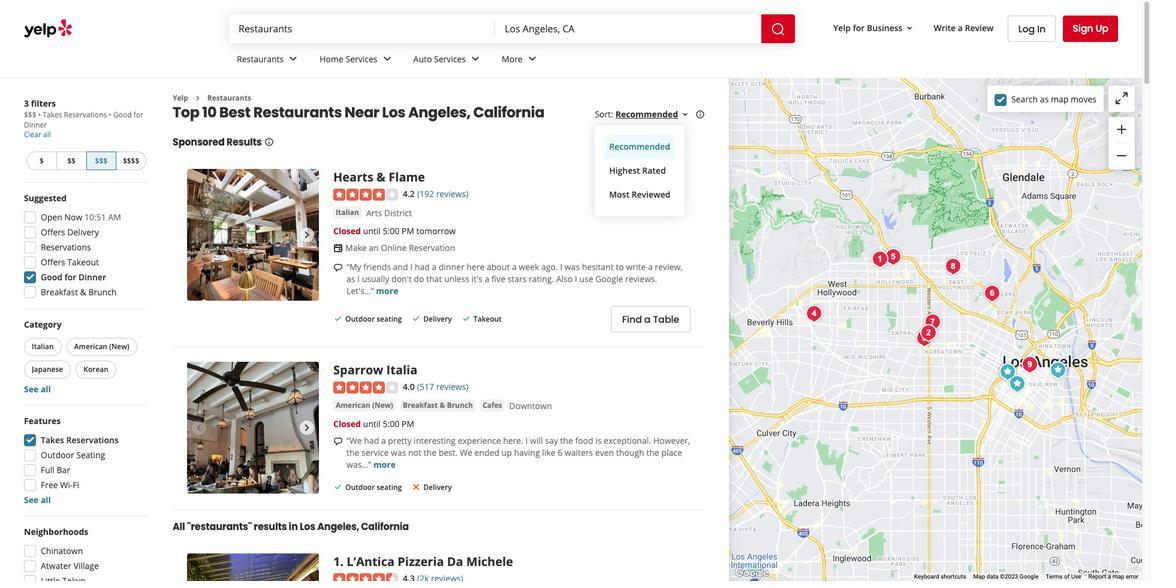 Task type: locate. For each thing, give the bounding box(es) containing it.
keyboard shortcuts button
[[914, 573, 966, 582]]

16 checkmark v2 image down 16 speech v2 image
[[333, 314, 343, 324]]

outdoor seating
[[345, 314, 402, 325], [345, 483, 402, 493]]

yelp left business
[[834, 22, 851, 33]]

highest rated
[[609, 165, 666, 177]]

0 vertical spatial outdoor
[[345, 314, 375, 325]]

16 info v2 image right 16 chevron down v2 icon
[[696, 110, 705, 119]]

yelp for yelp link
[[173, 93, 188, 103]]

1 vertical spatial american (new) button
[[333, 400, 396, 412]]

2 see all button from the top
[[24, 495, 51, 506]]

0 vertical spatial breakfast
[[41, 287, 78, 298]]

see for category
[[24, 384, 39, 395]]

good for dinner up $$
[[24, 110, 143, 130]]

beauty & essex image
[[881, 245, 905, 269]]

(517
[[417, 381, 434, 393]]

0 vertical spatial los
[[382, 103, 406, 123]]

more down usually
[[376, 285, 398, 297]]

reviews) for sparrow italia
[[436, 381, 469, 393]]

map for error
[[1113, 574, 1125, 581]]

0 vertical spatial dinner
[[24, 120, 47, 130]]

1 horizontal spatial angeles,
[[408, 103, 471, 123]]

review,
[[655, 261, 683, 273]]

dinner
[[24, 120, 47, 130], [79, 272, 106, 283]]

all down the japanese button
[[41, 384, 51, 395]]

takeout down offers delivery
[[67, 257, 99, 268]]

services for auto services
[[434, 53, 466, 65]]

terms of use link
[[1046, 574, 1082, 581]]

as right search
[[1040, 93, 1049, 105]]

24 chevron down v2 image right auto services
[[468, 52, 483, 66]]

a inside "we had a pretty interesting experience here. i will say the food is exceptional. however, the service was not the best. we ended up having like 6 waiters even though the place was…"
[[381, 435, 386, 447]]

takes down features
[[41, 435, 64, 446]]

2 vertical spatial delivery
[[424, 483, 452, 493]]

good for dinner down offers takeout
[[41, 272, 106, 283]]

more link down service
[[373, 459, 396, 471]]

24 chevron down v2 image inside home services "link"
[[380, 52, 394, 66]]

hesitant
[[582, 261, 614, 273]]

american down 4 star rating image
[[336, 400, 370, 411]]

next image left "make"
[[300, 228, 314, 242]]

2 see from the top
[[24, 495, 39, 506]]

italian button down 4.2 star rating image on the left of the page
[[333, 207, 362, 219]]

1 vertical spatial see
[[24, 495, 39, 506]]

2 vertical spatial for
[[65, 272, 76, 283]]

2 reviews) from the top
[[436, 381, 469, 393]]

write a review link
[[929, 17, 999, 39]]

0 horizontal spatial as
[[347, 273, 355, 285]]

0 horizontal spatial breakfast
[[41, 287, 78, 298]]

2 seating from the top
[[377, 483, 402, 493]]

los right the in
[[300, 521, 315, 534]]

recommended inside button
[[609, 141, 670, 153]]

1 vertical spatial had
[[364, 435, 379, 447]]

find a table link
[[611, 306, 691, 333]]

(new) up closed until 5:00 pm at bottom left
[[372, 400, 393, 411]]

reservations up seating
[[66, 435, 119, 446]]

italian down 4.2 star rating image on the left of the page
[[336, 208, 359, 218]]

search image
[[771, 22, 786, 36]]

offers down offers delivery
[[41, 257, 65, 268]]

takes down filters
[[43, 110, 62, 120]]

1 horizontal spatial &
[[377, 169, 386, 186]]

none field up the business categories element
[[505, 22, 752, 35]]

0 horizontal spatial for
[[65, 272, 76, 283]]

1 horizontal spatial italian
[[336, 208, 359, 218]]

16 checkmark v2 image
[[333, 314, 343, 324], [412, 314, 421, 324], [333, 482, 343, 492]]

1 vertical spatial american
[[336, 400, 370, 411]]

saffy's image
[[941, 255, 965, 279]]

services
[[346, 53, 377, 65], [434, 53, 466, 65]]

cabra los angeles image
[[1005, 372, 1029, 396]]

1 pm from the top
[[402, 226, 414, 237]]

i left will
[[526, 435, 528, 447]]

don't
[[392, 273, 412, 285]]

until for sparrow
[[363, 418, 381, 430]]

1 next image from the top
[[300, 228, 314, 242]]

los right near on the left top of page
[[382, 103, 406, 123]]

breakfast down (517
[[403, 400, 438, 411]]

0 vertical spatial for
[[853, 22, 865, 33]]

0 vertical spatial italian
[[336, 208, 359, 218]]

0 horizontal spatial map
[[1051, 93, 1069, 105]]

services right auto
[[434, 53, 466, 65]]

1 vertical spatial next image
[[300, 421, 314, 435]]

0 vertical spatial takeout
[[67, 257, 99, 268]]

1 horizontal spatial breakfast & brunch
[[403, 400, 473, 411]]

1 closed from the top
[[333, 226, 361, 237]]

next image left "we
[[300, 421, 314, 435]]

$$$
[[24, 110, 36, 120], [95, 156, 107, 166]]

1 vertical spatial 5:00
[[383, 418, 399, 430]]

dinner down 3 filters
[[24, 120, 47, 130]]

"my friends and i had a dinner here about a week ago. i was hesitant to write a review, as i usually don't do that unless it's a five stars rating. also i use google reviews. let's…"
[[347, 261, 683, 297]]

outdoor for 16 checkmark v2 image under 16 speech v2 icon
[[345, 483, 375, 493]]

italian down category
[[32, 342, 54, 352]]

1 horizontal spatial brunch
[[447, 400, 473, 411]]

as
[[1040, 93, 1049, 105], [347, 273, 355, 285]]

recommended for recommended button
[[609, 141, 670, 153]]

see all button down free
[[24, 495, 51, 506]]

breakfast & brunch down offers takeout
[[41, 287, 117, 298]]

good up $$$$
[[113, 110, 132, 120]]

1 vertical spatial map
[[1113, 574, 1125, 581]]

1 vertical spatial italian
[[32, 342, 54, 352]]

a
[[958, 22, 963, 33], [432, 261, 437, 273], [512, 261, 517, 273], [648, 261, 653, 273], [485, 273, 489, 285], [644, 313, 651, 327], [381, 435, 386, 447], [1108, 574, 1111, 581]]

reservations up $$
[[64, 110, 107, 120]]

Near text field
[[505, 22, 752, 35]]

1 vertical spatial takes
[[41, 435, 64, 446]]

$$$ for $$$
[[95, 156, 107, 166]]

1 5:00 from the top
[[383, 226, 399, 237]]

more for a
[[373, 459, 396, 471]]

0 horizontal spatial italian button
[[24, 338, 62, 356]]

0 vertical spatial american (new)
[[74, 342, 129, 352]]

1 horizontal spatial dinner
[[79, 272, 106, 283]]

1 see all from the top
[[24, 384, 51, 395]]

see all down the japanese button
[[24, 384, 51, 395]]

$$$$ button
[[116, 152, 146, 170]]

recommended button
[[616, 109, 690, 120]]

pizzeria
[[398, 554, 444, 570]]

1 horizontal spatial american (new)
[[336, 400, 393, 411]]

0 vertical spatial see all
[[24, 384, 51, 395]]

offers for offers delivery
[[41, 227, 65, 238]]

0 horizontal spatial (new)
[[109, 342, 129, 352]]

in
[[289, 521, 298, 534]]

for down offers takeout
[[65, 272, 76, 283]]

haneuem image
[[917, 321, 941, 345]]

group
[[1109, 117, 1135, 170], [20, 192, 149, 302], [22, 319, 149, 396], [20, 416, 149, 507], [20, 526, 149, 582]]

delivery right '16 close v2' "image"
[[424, 483, 452, 493]]

perch image
[[1018, 353, 1042, 377]]

breakfast & brunch button
[[401, 400, 475, 412]]

1 vertical spatial all
[[41, 384, 51, 395]]

0 horizontal spatial 16 info v2 image
[[264, 138, 274, 147]]

1 vertical spatial breakfast & brunch
[[403, 400, 473, 411]]

2 closed from the top
[[333, 418, 361, 430]]

$$$ left $$$$
[[95, 156, 107, 166]]

1 vertical spatial closed
[[333, 418, 361, 430]]

0 vertical spatial closed
[[333, 226, 361, 237]]

breakfast & brunch
[[41, 287, 117, 298], [403, 400, 473, 411]]

up
[[502, 447, 512, 459]]

16 info v2 image
[[696, 110, 705, 119], [264, 138, 274, 147]]

& inside button
[[440, 400, 445, 411]]

0 vertical spatial italian button
[[333, 207, 362, 219]]

all right the clear
[[43, 130, 51, 140]]

arts district
[[366, 208, 412, 219]]

american (new) up korean
[[74, 342, 129, 352]]

1 vertical spatial as
[[347, 273, 355, 285]]

rated
[[642, 165, 666, 177]]

0 horizontal spatial google
[[596, 273, 623, 285]]

italian button
[[333, 207, 362, 219], [24, 338, 62, 356]]

the
[[560, 435, 573, 447], [347, 447, 359, 459], [424, 447, 437, 459], [647, 447, 659, 459]]

0 vertical spatial yelp
[[834, 22, 851, 33]]

next image for sparrow
[[300, 421, 314, 435]]

reviews) up breakfast & brunch button
[[436, 381, 469, 393]]

see all down free
[[24, 495, 51, 506]]

4.2
[[403, 189, 415, 200]]

1 vertical spatial dinner
[[79, 272, 106, 283]]

16 info v2 image right results
[[264, 138, 274, 147]]

was up also
[[565, 261, 580, 273]]

up
[[1096, 22, 1109, 35]]

write
[[934, 22, 956, 33]]

breakfast down offers takeout
[[41, 287, 78, 298]]

dinner down offers takeout
[[79, 272, 106, 283]]

1 horizontal spatial good
[[113, 110, 132, 120]]

more link for a
[[373, 459, 396, 471]]

1 vertical spatial slideshow element
[[187, 362, 319, 494]]

$$$ • takes reservations •
[[24, 110, 113, 120]]

2 vertical spatial &
[[440, 400, 445, 411]]

1 vertical spatial $$$
[[95, 156, 107, 166]]

offers down open
[[41, 227, 65, 238]]

offers for offers takeout
[[41, 257, 65, 268]]

recommended for recommended dropdown button
[[616, 109, 678, 120]]

1 horizontal spatial $$$
[[95, 156, 107, 166]]

was
[[565, 261, 580, 273], [391, 447, 406, 459]]

1 until from the top
[[363, 226, 381, 237]]

angeles, up 1
[[317, 521, 359, 534]]

brunch down (517 reviews)
[[447, 400, 473, 411]]

map region
[[637, 0, 1151, 582]]

• up "$$$" button
[[109, 110, 112, 120]]

i up let's…"
[[357, 273, 360, 285]]

had up service
[[364, 435, 379, 447]]

& down (517 reviews)
[[440, 400, 445, 411]]

0 horizontal spatial angeles,
[[317, 521, 359, 534]]

dinner
[[439, 261, 464, 273]]

delivery down open now 10:51 am
[[67, 227, 99, 238]]

was inside "we had a pretty interesting experience here. i will say the food is exceptional. however, the service was not the best. we ended up having like 6 waiters even though the place was…"
[[391, 447, 406, 459]]

category
[[24, 319, 62, 330]]

make
[[345, 242, 367, 254]]

reservation
[[409, 242, 455, 254]]

1 horizontal spatial takeout
[[473, 314, 502, 325]]

good
[[113, 110, 132, 120], [41, 272, 62, 283]]

offers
[[41, 227, 65, 238], [41, 257, 65, 268]]

0 vertical spatial see all button
[[24, 384, 51, 395]]

24 chevron down v2 image inside more link
[[525, 52, 540, 66]]

1 vertical spatial pm
[[402, 418, 414, 430]]

i inside "we had a pretty interesting experience here. i will say the food is exceptional. however, the service was not the best. we ended up having like 6 waiters even though the place was…"
[[526, 435, 528, 447]]

good down offers takeout
[[41, 272, 62, 283]]

yelp inside button
[[834, 22, 851, 33]]

about
[[487, 261, 510, 273]]

pm up make an online reservation
[[402, 226, 414, 237]]

slideshow element
[[187, 169, 319, 301], [187, 362, 319, 494]]

1 see from the top
[[24, 384, 39, 395]]

$$$ down 3
[[24, 110, 36, 120]]

24 chevron down v2 image left auto
[[380, 52, 394, 66]]

california up l'antica
[[361, 521, 409, 534]]

pretty
[[388, 435, 412, 447]]

4.0 link
[[403, 380, 415, 393]]

rich crab image
[[921, 310, 945, 334]]

24 chevron down v2 image right more
[[525, 52, 540, 66]]

16 speech v2 image
[[333, 263, 343, 273]]

log in
[[1018, 22, 1046, 36]]

recommended up highest rated
[[609, 141, 670, 153]]

use
[[579, 273, 593, 285]]

"we
[[347, 435, 362, 447]]

4.3 star rating image
[[333, 574, 398, 582]]

recommended button
[[605, 135, 675, 159]]

for up $$$$ button
[[134, 110, 143, 120]]

more down service
[[373, 459, 396, 471]]

outdoor seating down was…"
[[345, 483, 402, 493]]

ended
[[475, 447, 499, 459]]

0 vertical spatial next image
[[300, 228, 314, 242]]

the left place
[[647, 447, 659, 459]]

full
[[41, 465, 55, 476]]

reviews) right (192
[[436, 189, 469, 200]]

0 vertical spatial reservations
[[64, 110, 107, 120]]

0 horizontal spatial •
[[38, 110, 41, 120]]

brunch down offers takeout
[[88, 287, 117, 298]]

recommended up recommended button
[[616, 109, 678, 120]]

see all button down the japanese button
[[24, 384, 51, 395]]

american (new)
[[74, 342, 129, 352], [336, 400, 393, 411]]

flame
[[389, 169, 425, 186]]

0 horizontal spatial had
[[364, 435, 379, 447]]

0 vertical spatial brunch
[[88, 287, 117, 298]]

open
[[41, 212, 62, 223]]

24 chevron down v2 image
[[286, 52, 301, 66], [380, 52, 394, 66], [468, 52, 483, 66], [525, 52, 540, 66]]

5:00 up online
[[383, 226, 399, 237]]

home
[[320, 53, 344, 65]]

0 vertical spatial california
[[473, 103, 544, 123]]

•
[[38, 110, 41, 120], [109, 110, 112, 120]]

auto services
[[413, 53, 466, 65]]

find
[[622, 313, 642, 327]]

group containing suggested
[[20, 192, 149, 302]]

group containing neighborhoods
[[20, 526, 149, 582]]

next image
[[300, 228, 314, 242], [300, 421, 314, 435]]

1 vertical spatial delivery
[[424, 314, 452, 325]]

(new)
[[109, 342, 129, 352], [372, 400, 393, 411]]

1 vertical spatial more link
[[373, 459, 396, 471]]

1
[[333, 554, 340, 570]]

2 slideshow element from the top
[[187, 362, 319, 494]]

korean
[[84, 365, 109, 375]]

breakfast & brunch inside breakfast & brunch button
[[403, 400, 473, 411]]

2 5:00 from the top
[[383, 418, 399, 430]]

as down "my
[[347, 273, 355, 285]]

takeout
[[67, 257, 99, 268], [473, 314, 502, 325]]

1 horizontal spatial breakfast
[[403, 400, 438, 411]]

neighborhoods
[[24, 526, 88, 538]]

delivery
[[67, 227, 99, 238], [424, 314, 452, 325], [424, 483, 452, 493]]

l'antica pizzeria da michele image
[[868, 247, 892, 271]]

1 horizontal spatial yelp
[[834, 22, 851, 33]]

2 none field from the left
[[505, 22, 752, 35]]

2 until from the top
[[363, 418, 381, 430]]

good for dinner
[[24, 110, 143, 130], [41, 272, 106, 283]]

$$
[[67, 156, 76, 166]]

none field up home services "link"
[[239, 22, 486, 35]]

closed down 'italian' 'link'
[[333, 226, 361, 237]]

None search field
[[229, 14, 798, 43]]

was inside "my friends and i had a dinner here about a week ago. i was hesitant to write a review, as i usually don't do that unless it's a five stars rating. also i use google reviews. let's…"
[[565, 261, 580, 273]]

1 services from the left
[[346, 53, 377, 65]]

yelp for business button
[[829, 17, 919, 39]]

2 offers from the top
[[41, 257, 65, 268]]

week
[[519, 261, 539, 273]]

24 chevron down v2 image for restaurants
[[286, 52, 301, 66]]

see all button for features
[[24, 495, 51, 506]]

0 vertical spatial restaurants link
[[227, 43, 310, 78]]

was…"
[[347, 459, 371, 471]]

angeles, down auto services link
[[408, 103, 471, 123]]

am
[[108, 212, 121, 223]]

sparrow italia image
[[996, 360, 1020, 384], [187, 362, 319, 494]]

all down free
[[41, 495, 51, 506]]

1 vertical spatial reviews)
[[436, 381, 469, 393]]

1 none field from the left
[[239, 22, 486, 35]]

sign up link
[[1063, 16, 1118, 42]]

italian
[[336, 208, 359, 218], [32, 342, 54, 352]]

had up do
[[415, 261, 430, 273]]

5:00 up pretty
[[383, 418, 399, 430]]

0 horizontal spatial was
[[391, 447, 406, 459]]

place
[[662, 447, 682, 459]]

0 vertical spatial 5:00
[[383, 226, 399, 237]]

closed up "we
[[333, 418, 361, 430]]

map left error at the right bottom
[[1113, 574, 1125, 581]]

0 horizontal spatial good
[[41, 272, 62, 283]]

see
[[24, 384, 39, 395], [24, 495, 39, 506]]

1 vertical spatial for
[[134, 110, 143, 120]]

Find text field
[[239, 22, 486, 35]]

1 vertical spatial breakfast
[[403, 400, 438, 411]]

None field
[[239, 22, 486, 35], [505, 22, 752, 35]]

(new) inside group
[[109, 342, 129, 352]]

most reviewed
[[609, 189, 671, 201]]

review
[[965, 22, 994, 33]]

0 vertical spatial (new)
[[109, 342, 129, 352]]

1 see all button from the top
[[24, 384, 51, 395]]

takeout right 16 checkmark v2 icon
[[473, 314, 502, 325]]

seating
[[76, 450, 105, 461]]

italian button down category
[[24, 338, 62, 356]]

& up 4.2 star rating image on the left of the page
[[377, 169, 386, 186]]

1 offers from the top
[[41, 227, 65, 238]]

see all for category
[[24, 384, 51, 395]]

1 vertical spatial google
[[1020, 574, 1039, 581]]

1 horizontal spatial google
[[1020, 574, 1039, 581]]

google image
[[732, 566, 772, 582]]

clear all
[[24, 130, 51, 140]]

services right home
[[346, 53, 377, 65]]

0 vertical spatial slideshow element
[[187, 169, 319, 301]]

outdoor up the full bar
[[41, 450, 74, 461]]

0 vertical spatial was
[[565, 261, 580, 273]]

1 vertical spatial reservations
[[41, 242, 91, 253]]

zoom in image
[[1115, 122, 1129, 137]]

1 vertical spatial outdoor seating
[[345, 483, 402, 493]]

say
[[545, 435, 558, 447]]

sparrow
[[333, 362, 383, 378]]

services inside "link"
[[346, 53, 377, 65]]

24 chevron down v2 image for home services
[[380, 52, 394, 66]]

1 vertical spatial was
[[391, 447, 406, 459]]

2 horizontal spatial &
[[440, 400, 445, 411]]

all
[[173, 521, 185, 534]]

0 vertical spatial more link
[[376, 285, 398, 297]]

2 services from the left
[[434, 53, 466, 65]]

2 pm from the top
[[402, 418, 414, 430]]

4 24 chevron down v2 image from the left
[[525, 52, 540, 66]]

clear all link
[[24, 130, 51, 140]]

reservations up offers takeout
[[41, 242, 91, 253]]

map
[[974, 574, 985, 581]]

seating down 'don't'
[[377, 314, 402, 325]]

toca madera - los angeles image
[[802, 302, 826, 326]]

16 checkmark v2 image
[[462, 314, 471, 324]]

0 vertical spatial reviews)
[[436, 189, 469, 200]]

10
[[202, 103, 217, 123]]

2 see all from the top
[[24, 495, 51, 506]]

outdoor for 16 checkmark v2 image under 16 speech v2 image
[[345, 314, 375, 325]]

more
[[376, 285, 398, 297], [373, 459, 396, 471]]

hearts & flame image
[[1046, 358, 1070, 382]]

yelp left '16 chevron right v2' icon
[[173, 93, 188, 103]]

breakfast & brunch down (517 reviews)
[[403, 400, 473, 411]]

google down to
[[596, 273, 623, 285]]

for inside button
[[853, 22, 865, 33]]

2 24 chevron down v2 image from the left
[[380, 52, 394, 66]]

1 vertical spatial seating
[[377, 483, 402, 493]]

1 vertical spatial until
[[363, 418, 381, 430]]

4 star rating image
[[333, 382, 398, 394]]

1 vertical spatial good for dinner
[[41, 272, 106, 283]]

$$$ inside "$$$" button
[[95, 156, 107, 166]]

0 horizontal spatial services
[[346, 53, 377, 65]]

american up korean
[[74, 342, 107, 352]]

1 seating from the top
[[377, 314, 402, 325]]

1 24 chevron down v2 image from the left
[[286, 52, 301, 66]]

da
[[447, 554, 463, 570]]

24 chevron down v2 image left home
[[286, 52, 301, 66]]

closed for sparrow
[[333, 418, 361, 430]]

0 vertical spatial map
[[1051, 93, 1069, 105]]

was down pretty
[[391, 447, 406, 459]]

&
[[377, 169, 386, 186], [80, 287, 86, 298], [440, 400, 445, 411]]

the down "we
[[347, 447, 359, 459]]

wi-
[[60, 480, 73, 491]]

1 reviews) from the top
[[436, 189, 469, 200]]

outdoor down let's…"
[[345, 314, 375, 325]]

pm up pretty
[[402, 418, 414, 430]]

1 slideshow element from the top
[[187, 169, 319, 301]]

24 chevron down v2 image inside auto services link
[[468, 52, 483, 66]]

0 vertical spatial seating
[[377, 314, 402, 325]]

0 horizontal spatial &
[[80, 287, 86, 298]]

and
[[393, 261, 408, 273]]

3 24 chevron down v2 image from the left
[[468, 52, 483, 66]]

2 next image from the top
[[300, 421, 314, 435]]



Task type: vqa. For each thing, say whether or not it's contained in the screenshot.
the Collections
no



Task type: describe. For each thing, give the bounding box(es) containing it.
1 vertical spatial takeout
[[473, 314, 502, 325]]

five
[[492, 273, 505, 285]]

online
[[381, 242, 407, 254]]

wood image
[[980, 282, 1004, 306]]

closed until 5:00 pm
[[333, 418, 414, 430]]

burnin' shell image
[[912, 327, 936, 350]]

0 horizontal spatial american (new)
[[74, 342, 129, 352]]

top
[[173, 103, 199, 123]]

0 horizontal spatial los
[[300, 521, 315, 534]]

0 horizontal spatial sparrow italia image
[[187, 362, 319, 494]]

group containing category
[[22, 319, 149, 396]]

keyboard shortcuts
[[914, 574, 966, 581]]

$
[[40, 156, 44, 166]]

also
[[556, 273, 573, 285]]

american for top american (new) button
[[74, 342, 107, 352]]

village
[[74, 561, 99, 572]]

waiters
[[565, 447, 593, 459]]

all for features
[[41, 495, 51, 506]]

(192 reviews)
[[417, 189, 469, 200]]

1 horizontal spatial italian button
[[333, 207, 362, 219]]

outdoor seating
[[41, 450, 105, 461]]

1 horizontal spatial sparrow italia image
[[996, 360, 1020, 384]]

pm for hearts & flame
[[402, 226, 414, 237]]

1 vertical spatial outdoor
[[41, 450, 74, 461]]

korean button
[[76, 361, 116, 379]]

16 chevron down v2 image
[[905, 23, 915, 33]]

4.2 link
[[403, 187, 415, 201]]

l'antica
[[347, 554, 395, 570]]

map for moves
[[1051, 93, 1069, 105]]

chinatown
[[41, 546, 83, 557]]

"we had a pretty interesting experience here. i will say the food is exceptional. however, the service was not the best. we ended up having like 6 waiters even though the place was…"
[[347, 435, 690, 471]]

an
[[369, 242, 379, 254]]

$ button
[[26, 152, 56, 170]]

pm for sparrow italia
[[402, 418, 414, 430]]

is
[[596, 435, 602, 447]]

as inside "my friends and i had a dinner here about a week ago. i was hesitant to write a review, as i usually don't do that unless it's a five stars rating. also i use google reviews. let's…"
[[347, 273, 355, 285]]

services for home services
[[346, 53, 377, 65]]

0 vertical spatial 16 info v2 image
[[696, 110, 705, 119]]

$$$ button
[[86, 152, 116, 170]]

6
[[558, 447, 563, 459]]

none field find
[[239, 22, 486, 35]]

clear
[[24, 130, 41, 140]]

group containing features
[[20, 416, 149, 507]]

.
[[340, 554, 344, 570]]

0 vertical spatial delivery
[[67, 227, 99, 238]]

more
[[502, 53, 523, 65]]

report
[[1089, 574, 1106, 581]]

all "restaurants" results in los angeles, california
[[173, 521, 409, 534]]

16 reservation v2 image
[[333, 243, 343, 253]]

16 chevron down v2 image
[[681, 110, 690, 119]]

$$ button
[[56, 152, 86, 170]]

the up 6 at the left bottom of page
[[560, 435, 573, 447]]

1 vertical spatial italian button
[[24, 338, 62, 356]]

data
[[987, 574, 999, 581]]

see for features
[[24, 495, 39, 506]]

map data ©2023 google
[[974, 574, 1039, 581]]

expand map image
[[1115, 91, 1129, 105]]

results
[[254, 521, 287, 534]]

free
[[41, 480, 58, 491]]

more link for and
[[376, 285, 398, 297]]

3 filters
[[24, 98, 56, 109]]

here
[[467, 261, 485, 273]]

like
[[542, 447, 556, 459]]

previous image
[[192, 228, 206, 242]]

japanese
[[32, 365, 63, 375]]

1 . l'antica pizzeria da michele
[[333, 554, 513, 570]]

brunch inside button
[[447, 400, 473, 411]]

however,
[[653, 435, 690, 447]]

4.2 star rating image
[[333, 189, 398, 201]]

write
[[626, 261, 646, 273]]

1 • from the left
[[38, 110, 41, 120]]

previous image
[[192, 421, 206, 435]]

all for category
[[41, 384, 51, 395]]

©2023
[[1000, 574, 1018, 581]]

see all for features
[[24, 495, 51, 506]]

sign up
[[1073, 22, 1109, 35]]

5:00 for italia
[[383, 418, 399, 430]]

seating for '16 close v2' "image"
[[377, 483, 402, 493]]

had inside "we had a pretty interesting experience here. i will say the food is exceptional. however, the service was not the best. we ended up having like 6 waiters even though the place was…"
[[364, 435, 379, 447]]

features
[[24, 416, 61, 427]]

"restaurants"
[[187, 521, 252, 534]]

1 vertical spatial angeles,
[[317, 521, 359, 534]]

2 vertical spatial reservations
[[66, 435, 119, 446]]

5:00 for &
[[383, 226, 399, 237]]

reviewed
[[632, 189, 671, 201]]

0 vertical spatial american (new) button
[[66, 338, 137, 356]]

slideshow element for hearts
[[187, 169, 319, 301]]

closed for hearts
[[333, 226, 361, 237]]

yelp for business
[[834, 22, 903, 33]]

0 vertical spatial breakfast & brunch
[[41, 287, 117, 298]]

american for american (new) button to the right
[[336, 400, 370, 411]]

italian inside 'italian' 'link'
[[336, 208, 359, 218]]

table
[[653, 313, 679, 327]]

friends
[[364, 261, 391, 273]]

italia
[[387, 362, 418, 378]]

slideshow element for sparrow
[[187, 362, 319, 494]]

i right ago.
[[560, 261, 563, 273]]

atwater
[[41, 561, 71, 572]]

had inside "my friends and i had a dinner here about a week ago. i was hesitant to write a review, as i usually don't do that unless it's a five stars rating. also i use google reviews. let's…"
[[415, 261, 430, 273]]

none field the near
[[505, 22, 752, 35]]

top 10 best restaurants near los angeles, california
[[173, 103, 544, 123]]

16 checkmark v2 image down do
[[412, 314, 421, 324]]

16 close v2 image
[[412, 482, 421, 492]]

shortcuts
[[941, 574, 966, 581]]

breakfast inside breakfast & brunch button
[[403, 400, 438, 411]]

3
[[24, 98, 29, 109]]

the down 'interesting'
[[424, 447, 437, 459]]

(192
[[417, 189, 434, 200]]

japanese button
[[24, 361, 71, 379]]

fi
[[73, 480, 79, 491]]

reviews.
[[625, 273, 657, 285]]

2 outdoor seating from the top
[[345, 483, 402, 493]]

good inside good for dinner
[[113, 110, 132, 120]]

see all button for category
[[24, 384, 51, 395]]

next image for hearts
[[300, 228, 314, 242]]

most
[[609, 189, 630, 201]]

1 vertical spatial california
[[361, 521, 409, 534]]

restaurants inside the business categories element
[[237, 53, 284, 65]]

16 checkmark v2 image down 16 speech v2 icon
[[333, 482, 343, 492]]

0 horizontal spatial brunch
[[88, 287, 117, 298]]

most reviewed button
[[605, 183, 675, 207]]

dinner inside good for dinner
[[24, 120, 47, 130]]

$$$ for $$$ • takes reservations •
[[24, 110, 36, 120]]

(new) for american (new) button to the right
[[372, 400, 393, 411]]

offers delivery
[[41, 227, 99, 238]]

it's
[[472, 273, 483, 285]]

1 horizontal spatial los
[[382, 103, 406, 123]]

interesting
[[414, 435, 456, 447]]

suggested
[[24, 192, 67, 204]]

0 vertical spatial good for dinner
[[24, 110, 143, 130]]

cafes link
[[480, 400, 505, 412]]

(new) for top american (new) button
[[109, 342, 129, 352]]

4.0
[[403, 381, 415, 393]]

16 chevron right v2 image
[[193, 93, 203, 103]]

more for and
[[376, 285, 398, 297]]

report a map error
[[1089, 574, 1139, 581]]

more link
[[492, 43, 549, 78]]

terms of use
[[1046, 574, 1082, 581]]

1 horizontal spatial california
[[473, 103, 544, 123]]

free wi-fi
[[41, 480, 79, 491]]

24 chevron down v2 image for more
[[525, 52, 540, 66]]

0 vertical spatial takes
[[43, 110, 62, 120]]

home services link
[[310, 43, 404, 78]]

sparrow italia image
[[996, 360, 1020, 384]]

now
[[64, 212, 82, 223]]

1 vertical spatial restaurants link
[[207, 93, 251, 103]]

until for hearts
[[363, 226, 381, 237]]

0 horizontal spatial takeout
[[67, 257, 99, 268]]

district
[[384, 208, 412, 219]]

0 vertical spatial all
[[43, 130, 51, 140]]

reviews) for hearts & flame
[[436, 189, 469, 200]]

hearts
[[333, 169, 374, 186]]

hearts & flame image
[[187, 169, 319, 301]]

business categories element
[[227, 43, 1118, 78]]

offers takeout
[[41, 257, 99, 268]]

(517 reviews) link
[[417, 380, 469, 393]]

cafes
[[483, 400, 502, 411]]

2 • from the left
[[109, 110, 112, 120]]

i left use
[[575, 273, 577, 285]]

italian link
[[333, 207, 362, 219]]

google inside "my friends and i had a dinner here about a week ago. i was hesitant to write a review, as i usually don't do that unless it's a five stars rating. also i use google reviews. let's…"
[[596, 273, 623, 285]]

& inside group
[[80, 287, 86, 298]]

1 horizontal spatial as
[[1040, 93, 1049, 105]]

16 speech v2 image
[[333, 437, 343, 446]]

1 horizontal spatial american (new) button
[[333, 400, 396, 412]]

yelp for yelp for business
[[834, 22, 851, 33]]

stars
[[508, 273, 527, 285]]

hearts & flame
[[333, 169, 425, 186]]

food
[[575, 435, 593, 447]]

auto
[[413, 53, 432, 65]]

i right and
[[410, 261, 413, 273]]

zoom out image
[[1115, 149, 1129, 163]]

1 horizontal spatial for
[[134, 110, 143, 120]]

seating for 16 checkmark v2 image underneath do
[[377, 314, 402, 325]]

1 outdoor seating from the top
[[345, 314, 402, 325]]

24 chevron down v2 image for auto services
[[468, 52, 483, 66]]



